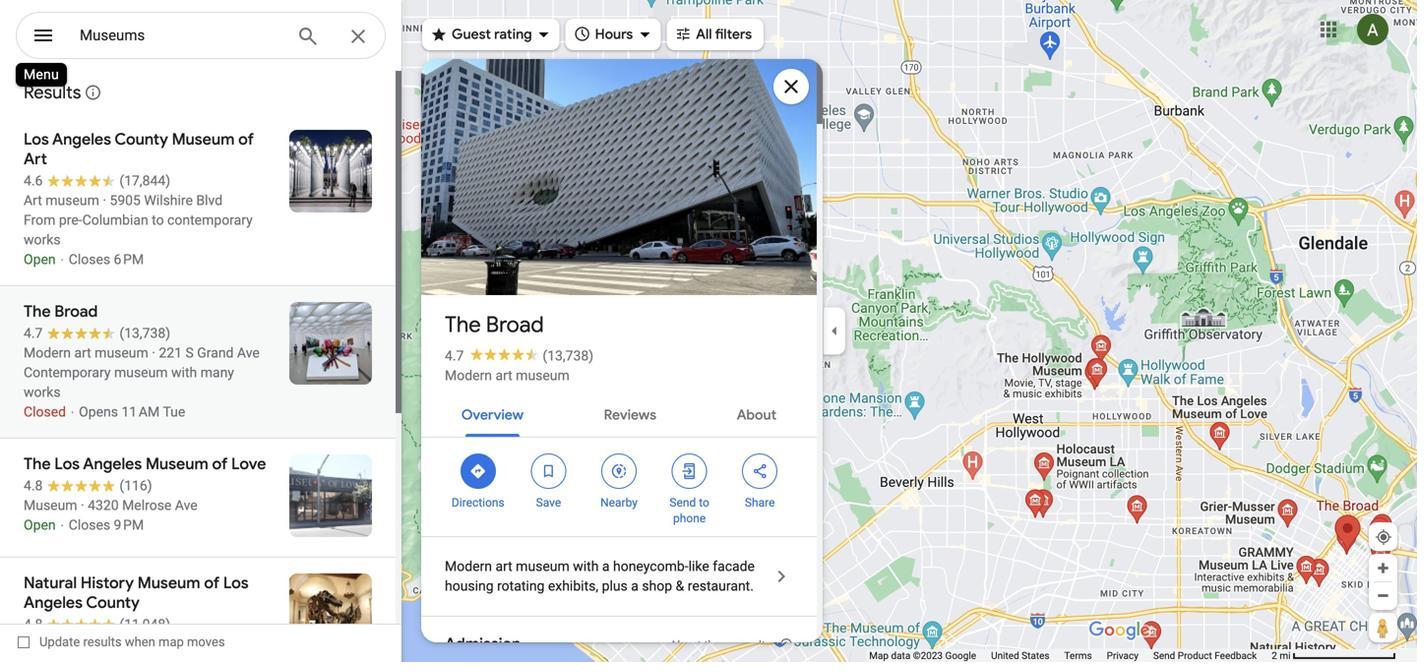 Task type: locate. For each thing, give the bounding box(es) containing it.
1 horizontal spatial a
[[631, 578, 639, 594]]


[[573, 23, 591, 45]]

museum up rotating
[[516, 559, 570, 575]]

0 vertical spatial send
[[670, 496, 696, 510]]

google
[[945, 650, 976, 662]]

0 horizontal spatial results
[[83, 635, 122, 650]]

about for about these results
[[670, 639, 701, 652]]

hours
[[595, 26, 633, 43]]

modern up housing at the left bottom of the page
[[445, 559, 492, 575]]

1 horizontal spatial send
[[1153, 650, 1175, 662]]

museum down (13,738)
[[516, 368, 570, 384]]

about button
[[721, 390, 792, 437]]

1 vertical spatial art
[[495, 559, 512, 575]]

0 vertical spatial museum
[[516, 368, 570, 384]]

send up 'phone'
[[670, 496, 696, 510]]

art inside modern art museum with a honeycomb-like facade housing rotating exhibits, plus a shop & restaurant.
[[495, 559, 512, 575]]

2 modern from the top
[[445, 559, 492, 575]]

honeycomb-
[[613, 559, 689, 575]]

1 museum from the top
[[516, 368, 570, 384]]

None field
[[80, 24, 280, 47]]

0 vertical spatial modern
[[445, 368, 492, 384]]

1 vertical spatial a
[[631, 578, 639, 594]]

1 vertical spatial send
[[1153, 650, 1175, 662]]

overview button
[[446, 390, 539, 437]]

modern
[[445, 368, 492, 384], [445, 559, 492, 575]]

1 horizontal spatial about
[[737, 406, 777, 424]]

 search field
[[16, 12, 386, 63]]

a
[[602, 559, 610, 575], [631, 578, 639, 594]]

tab list containing overview
[[421, 390, 817, 437]]

0 vertical spatial a
[[602, 559, 610, 575]]

rotating
[[497, 578, 545, 594]]

modern inside 'button'
[[445, 368, 492, 384]]

send for send to phone
[[670, 496, 696, 510]]

2 museum from the top
[[516, 559, 570, 575]]

about up 
[[737, 406, 777, 424]]

admission
[[445, 634, 521, 654]]

art inside 'button'
[[495, 368, 512, 384]]

these
[[704, 639, 733, 652]]

84,173 photos
[[471, 254, 571, 273]]


[[610, 461, 628, 482]]

save
[[536, 496, 561, 510]]

art
[[495, 368, 512, 384], [495, 559, 512, 575]]

restaurant.
[[688, 578, 754, 594]]

guest
[[452, 26, 491, 43]]

modern art museum with a honeycomb-like facade housing rotating exhibits, plus a shop & restaurant.
[[445, 559, 755, 594]]

about
[[737, 406, 777, 424], [670, 639, 701, 652]]

museum inside modern art museum with a honeycomb-like facade housing rotating exhibits, plus a shop & restaurant.
[[516, 559, 570, 575]]

art up rotating
[[495, 559, 512, 575]]

terms button
[[1064, 650, 1092, 662]]

results
[[83, 635, 122, 650], [736, 639, 772, 652]]

google maps element
[[0, 0, 1417, 662]]

update
[[39, 635, 80, 650]]

map data ©2023 google
[[869, 650, 976, 662]]

actions for the broad region
[[421, 438, 817, 536]]

about these results image
[[779, 638, 793, 652]]

the broad
[[445, 311, 544, 339]]

zoom in image
[[1376, 561, 1391, 576]]

tab list
[[421, 390, 817, 437]]

map
[[158, 635, 184, 650]]

collapse side panel image
[[824, 320, 845, 342]]

footer containing map data ©2023 google
[[869, 650, 1272, 662]]

with
[[573, 559, 599, 575]]

about for about
[[737, 406, 777, 424]]

results left "when"
[[83, 635, 122, 650]]

84,173 photos button
[[436, 246, 579, 280]]

to
[[699, 496, 709, 510]]

about inside button
[[737, 406, 777, 424]]

send inside send to phone
[[670, 496, 696, 510]]

modern down 4.7
[[445, 368, 492, 384]]

museum
[[516, 368, 570, 384], [516, 559, 570, 575]]

4.7
[[445, 348, 464, 364]]

art down 4.7 stars image
[[495, 368, 512, 384]]

1 modern from the top
[[445, 368, 492, 384]]

reviews
[[604, 406, 656, 424]]

1 vertical spatial museum
[[516, 559, 570, 575]]

send left product
[[1153, 650, 1175, 662]]

the broad main content
[[418, 0, 823, 662]]

museum for modern art museum
[[516, 368, 570, 384]]

0 horizontal spatial send
[[670, 496, 696, 510]]

museum for modern art museum with a honeycomb-like facade housing rotating exhibits, plus a shop & restaurant.
[[516, 559, 570, 575]]

send product feedback
[[1153, 650, 1257, 662]]

modern art museum with a honeycomb-like facade housing rotating exhibits, plus a shop & restaurant. button
[[421, 537, 817, 616]]

footer
[[869, 650, 1272, 662]]

 guest rating
[[430, 23, 532, 45]]

0 horizontal spatial about
[[670, 639, 701, 652]]

update results when map moves
[[39, 635, 225, 650]]

results left about these results icon
[[736, 639, 772, 652]]

1 vertical spatial about
[[670, 639, 701, 652]]

0 vertical spatial art
[[495, 368, 512, 384]]

privacy
[[1107, 650, 1139, 662]]

modern for modern art museum with a honeycomb-like facade housing rotating exhibits, plus a shop & restaurant.
[[445, 559, 492, 575]]

footer inside google maps element
[[869, 650, 1272, 662]]

0 vertical spatial about
[[737, 406, 777, 424]]

museum inside the modern art museum 'button'
[[516, 368, 570, 384]]

phone
[[673, 512, 706, 526]]

1 horizontal spatial results
[[736, 639, 772, 652]]

send inside button
[[1153, 650, 1175, 662]]

modern inside modern art museum with a honeycomb-like facade housing rotating exhibits, plus a shop & restaurant.
[[445, 559, 492, 575]]

zoom out image
[[1376, 589, 1391, 603]]

send product feedback button
[[1153, 650, 1257, 662]]

a right plus
[[631, 578, 639, 594]]

1 art from the top
[[495, 368, 512, 384]]


[[540, 461, 557, 482]]

about left these
[[670, 639, 701, 652]]

none field inside museums field
[[80, 24, 280, 47]]

a right with
[[602, 559, 610, 575]]

send
[[670, 496, 696, 510], [1153, 650, 1175, 662]]

1 vertical spatial modern
[[445, 559, 492, 575]]

2 art from the top
[[495, 559, 512, 575]]

©2023
[[913, 650, 943, 662]]

 hours
[[573, 23, 633, 45]]



Task type: describe. For each thing, give the bounding box(es) containing it.
send to phone
[[670, 496, 709, 526]]

privacy button
[[1107, 650, 1139, 662]]

google account: angela cha  
(angela.cha@adept.ai) image
[[1357, 14, 1389, 45]]

about these results
[[670, 639, 772, 652]]

product
[[1178, 650, 1212, 662]]

art for modern art museum with a honeycomb-like facade housing rotating exhibits, plus a shop & restaurant.
[[495, 559, 512, 575]]

(13,738)
[[543, 348, 594, 364]]

like
[[688, 559, 709, 575]]

 button
[[16, 12, 71, 63]]

results for museums feed
[[0, 69, 402, 662]]

exhibits,
[[548, 578, 598, 594]]

2 mi
[[1272, 650, 1291, 662]]


[[751, 461, 769, 482]]

nearby
[[600, 496, 638, 510]]

84,173
[[471, 254, 519, 273]]

united states
[[991, 650, 1050, 662]]

Update results when map moves checkbox
[[18, 630, 225, 654]]

tab list inside the broad main content
[[421, 390, 817, 437]]

directions
[[452, 496, 505, 510]]


[[674, 23, 692, 45]]

show your location image
[[1375, 528, 1393, 546]]

moves
[[187, 635, 225, 650]]

filters
[[715, 26, 752, 43]]

Museums field
[[16, 12, 386, 60]]

show street view coverage image
[[1369, 613, 1397, 643]]

13,738 reviews element
[[543, 348, 594, 364]]

results inside checkbox
[[83, 635, 122, 650]]

photo of the broad image
[[418, 0, 820, 378]]

housing
[[445, 578, 494, 594]]

feedback
[[1215, 650, 1257, 662]]


[[681, 461, 698, 482]]

facade
[[713, 559, 755, 575]]

&
[[676, 578, 684, 594]]

broad
[[486, 311, 544, 339]]

map
[[869, 650, 889, 662]]

all
[[696, 26, 712, 43]]

reviews button
[[588, 390, 672, 437]]


[[469, 461, 487, 482]]

states
[[1022, 650, 1050, 662]]

0 horizontal spatial a
[[602, 559, 610, 575]]

art for modern art museum
[[495, 368, 512, 384]]

learn more about legal disclosure regarding public reviews on google maps image
[[84, 84, 102, 101]]

rating
[[494, 26, 532, 43]]

when
[[125, 635, 155, 650]]

share
[[745, 496, 775, 510]]

mi
[[1280, 650, 1291, 662]]

4.7 stars image
[[464, 348, 543, 361]]

modern art museum
[[445, 368, 570, 384]]

results inside the broad main content
[[736, 639, 772, 652]]

 all filters
[[674, 23, 752, 45]]

results
[[24, 81, 81, 104]]


[[430, 23, 448, 45]]

terms
[[1064, 650, 1092, 662]]

send for send product feedback
[[1153, 650, 1175, 662]]

2 mi button
[[1272, 650, 1397, 662]]

modern for modern art museum
[[445, 368, 492, 384]]

overview
[[461, 406, 524, 424]]

modern art museum button
[[445, 366, 570, 386]]

united states button
[[991, 650, 1050, 662]]

photos
[[523, 254, 571, 273]]

united
[[991, 650, 1019, 662]]

the
[[445, 311, 481, 339]]


[[31, 21, 55, 50]]

data
[[891, 650, 911, 662]]

shop
[[642, 578, 672, 594]]

plus
[[602, 578, 628, 594]]

2
[[1272, 650, 1277, 662]]



Task type: vqa. For each thing, say whether or not it's contained in the screenshot.
the museum corresponding to Modern art museum with a honeycomb-like facade housing rotating exhibits, plus a shop & restaurant.
yes



